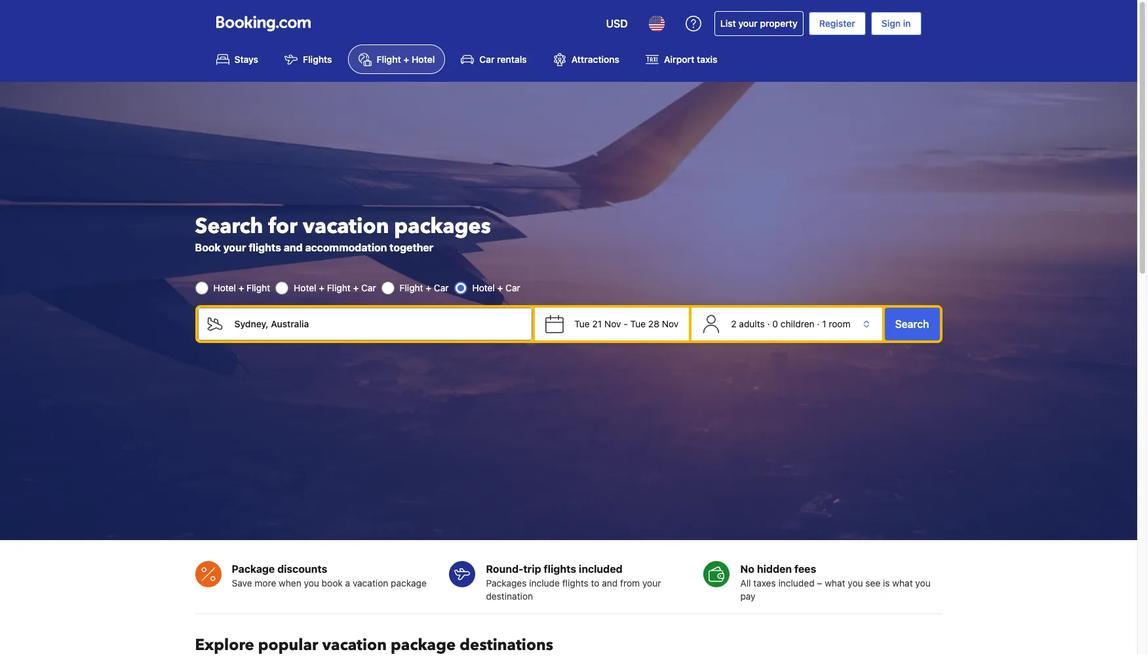 Task type: vqa. For each thing, say whether or not it's contained in the screenshot.
It's at top right
no



Task type: locate. For each thing, give the bounding box(es) containing it.
register
[[819, 18, 855, 29]]

fees
[[795, 564, 816, 575]]

taxis
[[697, 54, 718, 65]]

what right "–"
[[825, 578, 845, 589]]

2 vertical spatial your
[[642, 578, 661, 589]]

+ for hotel + car
[[497, 283, 503, 294]]

flight
[[377, 54, 401, 65], [247, 283, 270, 294], [327, 283, 351, 294], [400, 283, 423, 294]]

package discounts save more when you book a vacation package
[[232, 564, 427, 589]]

you
[[304, 578, 319, 589], [848, 578, 863, 589], [916, 578, 931, 589]]

included up to
[[579, 564, 623, 575]]

nov right 28
[[662, 319, 679, 330]]

save
[[232, 578, 252, 589]]

–
[[817, 578, 822, 589]]

flight + hotel
[[377, 54, 435, 65]]

hotel
[[412, 54, 435, 65], [213, 283, 236, 294], [294, 283, 316, 294], [472, 283, 495, 294]]

what right the is on the bottom
[[893, 578, 913, 589]]

tue right -
[[630, 319, 646, 330]]

0 horizontal spatial ·
[[767, 319, 770, 330]]

1 horizontal spatial ·
[[817, 319, 820, 330]]

round-trip flights included packages include flights to and from your destination
[[486, 564, 661, 602]]

nov left -
[[604, 319, 621, 330]]

0 vertical spatial search
[[195, 212, 263, 241]]

see
[[866, 578, 881, 589]]

0 horizontal spatial nov
[[604, 319, 621, 330]]

vacation right a
[[353, 578, 388, 589]]

tue
[[574, 319, 590, 330], [630, 319, 646, 330]]

0 vertical spatial and
[[284, 242, 303, 254]]

1 vertical spatial your
[[223, 242, 246, 254]]

a
[[345, 578, 350, 589]]

0
[[773, 319, 778, 330]]

destination
[[486, 591, 533, 602]]

2 horizontal spatial you
[[916, 578, 931, 589]]

1 horizontal spatial tue
[[630, 319, 646, 330]]

usd
[[606, 18, 628, 30]]

search inside search button
[[895, 319, 929, 330]]

children
[[781, 319, 815, 330]]

search for vacation packages book your flights and accommodation together
[[195, 212, 491, 254]]

flights for for
[[249, 242, 281, 254]]

1 · from the left
[[767, 319, 770, 330]]

and down for
[[284, 242, 303, 254]]

packages
[[394, 212, 491, 241]]

1 vertical spatial and
[[602, 578, 618, 589]]

your
[[739, 18, 758, 29], [223, 242, 246, 254], [642, 578, 661, 589]]

you down discounts
[[304, 578, 319, 589]]

1 vertical spatial search
[[895, 319, 929, 330]]

property
[[760, 18, 798, 29]]

book
[[195, 242, 221, 254]]

-
[[624, 319, 628, 330]]

1 what from the left
[[825, 578, 845, 589]]

room
[[829, 319, 851, 330]]

0 vertical spatial your
[[739, 18, 758, 29]]

pay
[[741, 591, 756, 602]]

no hidden fees all taxes included – what you see is what you pay
[[741, 564, 931, 602]]

0 horizontal spatial what
[[825, 578, 845, 589]]

0 vertical spatial included
[[579, 564, 623, 575]]

1 vertical spatial flights
[[544, 564, 576, 575]]

sign
[[882, 18, 901, 29]]

+ for hotel + flight
[[238, 283, 244, 294]]

tue 21 nov - tue 28 nov
[[574, 319, 679, 330]]

car
[[480, 54, 495, 65], [361, 283, 376, 294], [434, 283, 449, 294], [506, 283, 520, 294]]

usd button
[[598, 8, 636, 39]]

· left 1
[[817, 319, 820, 330]]

your inside round-trip flights included packages include flights to and from your destination
[[642, 578, 661, 589]]

your right from
[[642, 578, 661, 589]]

in
[[903, 18, 911, 29]]

flights down for
[[249, 242, 281, 254]]

sign in link
[[871, 12, 921, 35]]

0 vertical spatial vacation
[[303, 212, 389, 241]]

+
[[403, 54, 409, 65], [238, 283, 244, 294], [319, 283, 325, 294], [353, 283, 359, 294], [426, 283, 431, 294], [497, 283, 503, 294]]

2 adults · 0 children · 1 room
[[731, 319, 851, 330]]

1 horizontal spatial what
[[893, 578, 913, 589]]

rentals
[[497, 54, 527, 65]]

search inside search for vacation packages book your flights and accommodation together
[[195, 212, 263, 241]]

included inside the no hidden fees all taxes included – what you see is what you pay
[[779, 578, 815, 589]]

when
[[279, 578, 301, 589]]

1 horizontal spatial your
[[642, 578, 661, 589]]

0 horizontal spatial you
[[304, 578, 319, 589]]

car rentals link
[[451, 45, 537, 74]]

0 horizontal spatial included
[[579, 564, 623, 575]]

round-
[[486, 564, 523, 575]]

and inside round-trip flights included packages include flights to and from your destination
[[602, 578, 618, 589]]

and right to
[[602, 578, 618, 589]]

1 you from the left
[[304, 578, 319, 589]]

included
[[579, 564, 623, 575], [779, 578, 815, 589]]

flights up include
[[544, 564, 576, 575]]

1 tue from the left
[[574, 319, 590, 330]]

you right the is on the bottom
[[916, 578, 931, 589]]

vacation up accommodation
[[303, 212, 389, 241]]

search
[[195, 212, 263, 241], [895, 319, 929, 330]]

+ for flight + hotel
[[403, 54, 409, 65]]

attractions link
[[543, 45, 630, 74]]

1 horizontal spatial search
[[895, 319, 929, 330]]

hotel for hotel + car
[[472, 283, 495, 294]]

0 horizontal spatial tue
[[574, 319, 590, 330]]

0 vertical spatial flights
[[249, 242, 281, 254]]

2 vertical spatial flights
[[562, 578, 589, 589]]

flights inside search for vacation packages book your flights and accommodation together
[[249, 242, 281, 254]]

attractions
[[572, 54, 620, 65]]

· left the 0
[[767, 319, 770, 330]]

1 horizontal spatial and
[[602, 578, 618, 589]]

included down 'fees'
[[779, 578, 815, 589]]

tue left 21
[[574, 319, 590, 330]]

1 vertical spatial included
[[779, 578, 815, 589]]

0 horizontal spatial search
[[195, 212, 263, 241]]

1 vertical spatial vacation
[[353, 578, 388, 589]]

flights
[[249, 242, 281, 254], [544, 564, 576, 575], [562, 578, 589, 589]]

0 horizontal spatial your
[[223, 242, 246, 254]]

search for search
[[895, 319, 929, 330]]

flight + car
[[400, 283, 449, 294]]

you left see
[[848, 578, 863, 589]]

flights for trip
[[562, 578, 589, 589]]

and
[[284, 242, 303, 254], [602, 578, 618, 589]]

all
[[741, 578, 751, 589]]

list your property
[[720, 18, 798, 29]]

stays
[[234, 54, 258, 65]]

your right book
[[223, 242, 246, 254]]

1 horizontal spatial you
[[848, 578, 863, 589]]

2 horizontal spatial your
[[739, 18, 758, 29]]

your inside search for vacation packages book your flights and accommodation together
[[223, 242, 246, 254]]

1 horizontal spatial nov
[[662, 319, 679, 330]]

0 horizontal spatial and
[[284, 242, 303, 254]]

nov
[[604, 319, 621, 330], [662, 319, 679, 330]]

vacation
[[303, 212, 389, 241], [353, 578, 388, 589]]

·
[[767, 319, 770, 330], [817, 319, 820, 330]]

what
[[825, 578, 845, 589], [893, 578, 913, 589]]

1
[[822, 319, 826, 330]]

flights left to
[[562, 578, 589, 589]]

book
[[322, 578, 343, 589]]

hotel + car
[[472, 283, 520, 294]]

your right list
[[739, 18, 758, 29]]

together
[[390, 242, 434, 254]]

1 horizontal spatial included
[[779, 578, 815, 589]]

adults
[[739, 319, 765, 330]]

Where to? field
[[224, 308, 533, 341]]



Task type: describe. For each thing, give the bounding box(es) containing it.
2 nov from the left
[[662, 319, 679, 330]]

2 what from the left
[[893, 578, 913, 589]]

included inside round-trip flights included packages include flights to and from your destination
[[579, 564, 623, 575]]

car inside car rentals link
[[480, 54, 495, 65]]

+ for hotel + flight + car
[[319, 283, 325, 294]]

list your property link
[[715, 11, 804, 36]]

package
[[391, 578, 427, 589]]

+ for flight + car
[[426, 283, 431, 294]]

hotel + flight + car
[[294, 283, 376, 294]]

2 you from the left
[[848, 578, 863, 589]]

flights link
[[274, 45, 343, 74]]

search for search for vacation packages book your flights and accommodation together
[[195, 212, 263, 241]]

to
[[591, 578, 600, 589]]

taxes
[[754, 578, 776, 589]]

hotel for hotel + flight + car
[[294, 283, 316, 294]]

2 tue from the left
[[630, 319, 646, 330]]

sign in
[[882, 18, 911, 29]]

is
[[883, 578, 890, 589]]

you inside package discounts save more when you book a vacation package
[[304, 578, 319, 589]]

trip
[[523, 564, 541, 575]]

no
[[741, 564, 755, 575]]

for
[[268, 212, 298, 241]]

vacation inside package discounts save more when you book a vacation package
[[353, 578, 388, 589]]

vacation inside search for vacation packages book your flights and accommodation together
[[303, 212, 389, 241]]

2
[[731, 319, 737, 330]]

include
[[529, 578, 560, 589]]

from
[[620, 578, 640, 589]]

1 nov from the left
[[604, 319, 621, 330]]

package
[[232, 564, 275, 575]]

flight + hotel link
[[348, 45, 445, 74]]

hotel + flight
[[213, 283, 270, 294]]

list
[[720, 18, 736, 29]]

stays link
[[206, 45, 269, 74]]

booking.com online hotel reservations image
[[216, 16, 310, 31]]

discounts
[[277, 564, 327, 575]]

airport taxis
[[664, 54, 718, 65]]

register link
[[809, 12, 866, 35]]

and inside search for vacation packages book your flights and accommodation together
[[284, 242, 303, 254]]

flights
[[303, 54, 332, 65]]

airport
[[664, 54, 695, 65]]

more
[[255, 578, 276, 589]]

21
[[592, 319, 602, 330]]

hotel for hotel + flight
[[213, 283, 236, 294]]

3 you from the left
[[916, 578, 931, 589]]

search button
[[885, 308, 940, 341]]

packages
[[486, 578, 527, 589]]

2 · from the left
[[817, 319, 820, 330]]

airport taxis link
[[635, 45, 728, 74]]

28
[[648, 319, 660, 330]]

car rentals
[[480, 54, 527, 65]]

accommodation
[[305, 242, 387, 254]]

hidden
[[757, 564, 792, 575]]



